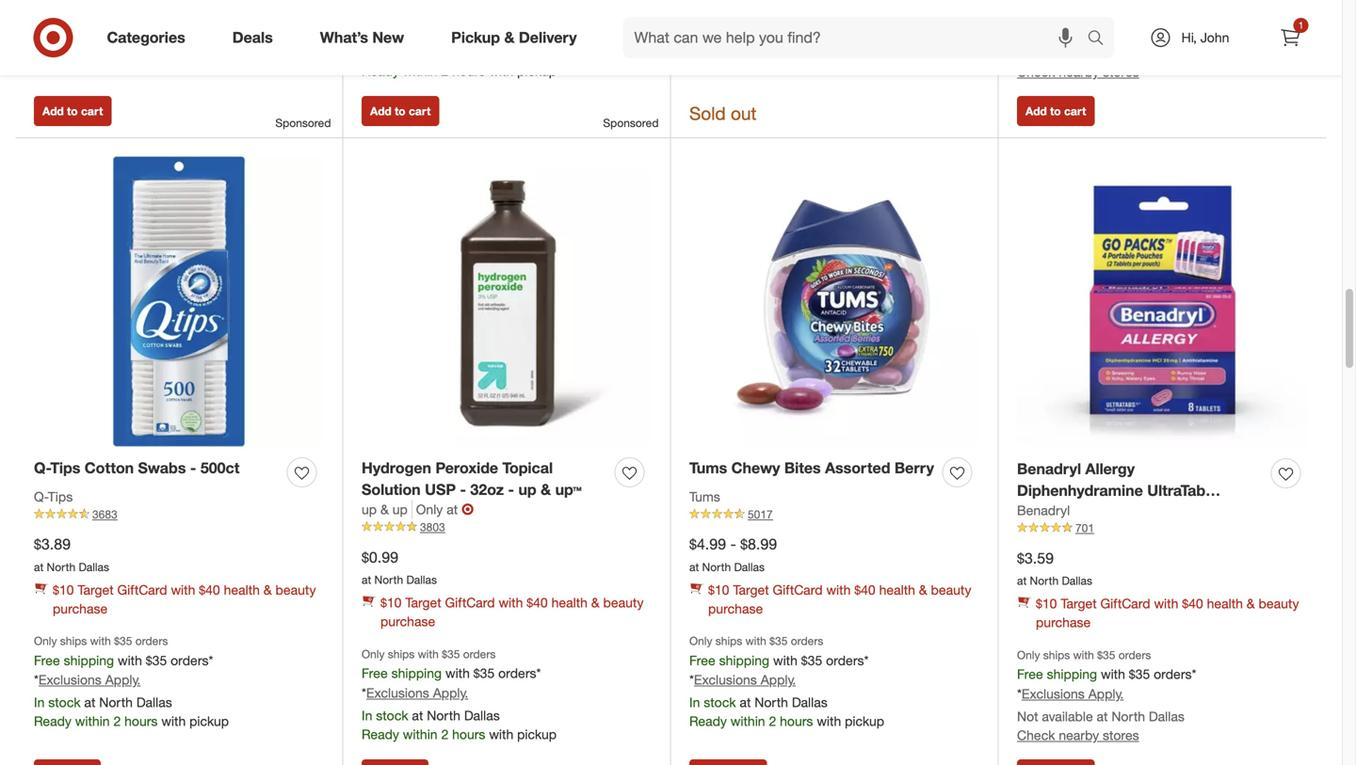 Task type: vqa. For each thing, say whether or not it's contained in the screenshot.
reg
no



Task type: locate. For each thing, give the bounding box(es) containing it.
stock for q-tips cotton swabs - 500ct
[[48, 695, 81, 711]]

pickup for tums chewy bites assorted berry
[[845, 714, 885, 730]]

ships down $4.99 - $8.99 at north dallas
[[716, 635, 743, 649]]

1 add to cart button from the left
[[34, 96, 112, 126]]

$10 down $4.99 - $8.99 at north dallas
[[708, 582, 730, 598]]

701
[[1076, 522, 1095, 536]]

hi,
[[1182, 29, 1197, 46]]

3803
[[420, 521, 445, 535]]

$40 for tums chewy bites assorted berry
[[855, 582, 876, 598]]

to
[[67, 104, 78, 118], [395, 104, 406, 118], [1051, 104, 1061, 118]]

exclusions
[[39, 1, 102, 18], [366, 21, 429, 38], [1022, 22, 1085, 39], [39, 672, 102, 689], [694, 672, 757, 689], [366, 685, 429, 702], [1022, 686, 1085, 703]]

check
[[1017, 64, 1056, 80], [1017, 728, 1056, 744]]

0 horizontal spatial add to cart button
[[34, 96, 112, 126]]

- left $8.99
[[731, 536, 736, 554]]

q- up $3.89
[[34, 489, 48, 505]]

1 cart from the left
[[81, 104, 103, 118]]

1 nearby from the top
[[1059, 64, 1100, 80]]

3 add from the left
[[1026, 104, 1047, 118]]

at inside $3.59 at north dallas
[[1017, 574, 1027, 588]]

at
[[84, 24, 95, 40], [412, 44, 423, 60], [1097, 45, 1108, 61], [447, 502, 458, 518], [34, 560, 44, 575], [690, 560, 699, 575], [362, 573, 371, 587], [1017, 574, 1027, 588], [84, 695, 95, 711], [740, 695, 751, 711], [412, 708, 423, 724], [1097, 709, 1108, 725]]

tums up $4.99
[[690, 489, 721, 505]]

ships inside only ships with $35 orders free shipping with $35 orders* * exclusions apply. not available at north dallas check nearby stores
[[1044, 649, 1070, 663]]

only down $3.59 at north dallas at the bottom right of the page
[[1017, 649, 1040, 663]]

2 available from the top
[[1042, 709, 1093, 725]]

ships down $3.59 at north dallas at the bottom right of the page
[[1044, 649, 1070, 663]]

beauty for hydrogen peroxide topical solution usp - 32oz - up & up™
[[603, 595, 644, 611]]

1 vertical spatial tips
[[48, 489, 73, 505]]

1 check from the top
[[1017, 64, 1056, 80]]

0 vertical spatial not
[[1017, 45, 1039, 61]]

john
[[1201, 29, 1230, 46]]

dallas
[[136, 24, 172, 40], [464, 44, 500, 60], [1149, 45, 1185, 61], [79, 560, 109, 575], [734, 560, 765, 575], [406, 573, 437, 587], [1062, 574, 1093, 588], [136, 695, 172, 711], [792, 695, 828, 711], [464, 708, 500, 724], [1149, 709, 1185, 725]]

tums
[[690, 459, 728, 478], [690, 489, 721, 505]]

in
[[34, 24, 45, 40], [362, 44, 373, 60], [34, 695, 45, 711], [690, 695, 700, 711], [362, 708, 373, 724]]

tums for tums
[[690, 489, 721, 505]]

shipping for 500ct
[[64, 653, 114, 669]]

$10 target giftcard with $40 health & beauty purchase
[[53, 582, 316, 617], [708, 582, 972, 617], [381, 595, 644, 630], [1036, 596, 1300, 631]]

0 vertical spatial stores
[[1103, 64, 1140, 80]]

purchase down "$0.99 at north dallas"
[[381, 614, 435, 630]]

1 stores from the top
[[1103, 64, 1140, 80]]

1 not from the top
[[1017, 45, 1039, 61]]

$40 down 3683 link
[[199, 582, 220, 598]]

purchase down $3.89 at north dallas
[[53, 601, 108, 617]]

$3.89
[[34, 536, 71, 554]]

orders inside only ships with $35 orders free shipping with $35 orders* * exclusions apply. not available at north dallas check nearby stores
[[1119, 649, 1152, 663]]

* inside only ships with $35 orders free shipping with $35 orders* * exclusions apply. not available at north dallas check nearby stores
[[1017, 686, 1022, 703]]

add to cart for third the add to cart button from the right
[[42, 104, 103, 118]]

add to cart
[[42, 104, 103, 118], [370, 104, 431, 118], [1026, 104, 1087, 118]]

$4.99
[[690, 536, 726, 554]]

cart down categories link
[[81, 104, 103, 118]]

nearby inside free shipping with $35 orders* exclusions apply. not available at north dallas check nearby stores
[[1059, 64, 1100, 80]]

0 horizontal spatial add
[[42, 104, 64, 118]]

1 vertical spatial available
[[1042, 709, 1093, 725]]

target for $3.59
[[1061, 596, 1097, 612]]

ships
[[60, 635, 87, 649], [716, 635, 743, 649], [388, 648, 415, 662], [1044, 649, 1070, 663]]

q- up 'q-tips'
[[34, 459, 50, 478]]

hours for hydrogen peroxide topical solution usp - 32oz - up & up™
[[452, 727, 486, 743]]

to for 2nd the add to cart button from right
[[395, 104, 406, 118]]

2 q- from the top
[[34, 489, 48, 505]]

3 to from the left
[[1051, 104, 1061, 118]]

cart for 2nd the add to cart button from right
[[409, 104, 431, 118]]

orders* inside only ships with $35 orders free shipping with $35 orders* * exclusions apply. not available at north dallas check nearby stores
[[1154, 667, 1197, 683]]

stock for tums chewy bites assorted berry
[[704, 695, 736, 711]]

3683 link
[[34, 507, 324, 523]]

free
[[1017, 2, 1044, 19], [34, 653, 60, 669], [690, 653, 716, 669], [362, 666, 388, 682], [1017, 667, 1044, 683]]

cart down search button
[[1065, 104, 1087, 118]]

q- for q-tips cotton swabs - 500ct
[[34, 459, 50, 478]]

0 horizontal spatial add to cart
[[42, 104, 103, 118]]

free inside free shipping with $35 orders* exclusions apply. not available at north dallas check nearby stores
[[1017, 2, 1044, 19]]

2 horizontal spatial to
[[1051, 104, 1061, 118]]

0 horizontal spatial only ships with $35 orders free shipping with $35 orders* * exclusions apply. in stock at  north dallas ready within 2 hours with pickup
[[34, 635, 229, 730]]

in for tums chewy bites assorted berry
[[690, 695, 700, 711]]

ships for $4.99
[[716, 635, 743, 649]]

shipping for tablet
[[1047, 667, 1098, 683]]

beauty for tums chewy bites assorted berry
[[931, 582, 972, 598]]

target
[[78, 582, 114, 598], [733, 582, 769, 598], [405, 595, 442, 611], [1061, 596, 1097, 612]]

8ct
[[1177, 503, 1200, 522]]

to for 3rd the add to cart button from the left
[[1051, 104, 1061, 118]]

q- inside q-tips cotton swabs - 500ct link
[[34, 459, 50, 478]]

benadryl link
[[1017, 502, 1070, 521]]

2 horizontal spatial add to cart
[[1026, 104, 1087, 118]]

hours
[[124, 43, 158, 59], [452, 63, 486, 79], [124, 714, 158, 730], [780, 714, 813, 730], [452, 727, 486, 743]]

cart down what's new link
[[409, 104, 431, 118]]

apply.
[[105, 1, 141, 18], [433, 21, 468, 38], [1089, 22, 1124, 39], [105, 672, 141, 689], [761, 672, 796, 689], [433, 685, 468, 702], [1089, 686, 1124, 703]]

what's new link
[[304, 17, 428, 58]]

add
[[42, 104, 64, 118], [370, 104, 392, 118], [1026, 104, 1047, 118]]

0 vertical spatial nearby
[[1059, 64, 1100, 80]]

only ships with $35 orders free shipping with $35 orders* * exclusions apply. in stock at  north dallas ready within 2 hours with pickup for $4.99 - $8.99
[[690, 635, 885, 730]]

target down "$0.99 at north dallas"
[[405, 595, 442, 611]]

giftcard for $3.59
[[1101, 596, 1151, 612]]

q-tips cotton swabs - 500ct link
[[34, 458, 240, 479]]

2 benadryl from the top
[[1017, 503, 1070, 519]]

stock for hydrogen peroxide topical solution usp - 32oz - up & up™
[[376, 708, 408, 724]]

giftcard down $8.99
[[773, 582, 823, 598]]

2 not from the top
[[1017, 709, 1039, 725]]

tips up $3.89
[[48, 489, 73, 505]]

shipping inside only ships with $35 orders free shipping with $35 orders* * exclusions apply. not available at north dallas check nearby stores
[[1047, 667, 1098, 683]]

1 horizontal spatial cart
[[409, 104, 431, 118]]

tips for q-tips
[[48, 489, 73, 505]]

solution
[[362, 481, 421, 499]]

$10 target giftcard with $40 health & beauty purchase down 3683 link
[[53, 582, 316, 617]]

apply. inside only ships with $35 orders free shipping with $35 orders* * exclusions apply. not available at north dallas check nearby stores
[[1089, 686, 1124, 703]]

ships down $3.89 at north dallas
[[60, 635, 87, 649]]

- inside $4.99 - $8.99 at north dallas
[[731, 536, 736, 554]]

2 horizontal spatial add
[[1026, 104, 1047, 118]]

tums up tums link
[[690, 459, 728, 478]]

dallas inside $3.89 at north dallas
[[79, 560, 109, 575]]

1 horizontal spatial only ships with $35 orders free shipping with $35 orders* * exclusions apply. in stock at  north dallas ready within 2 hours with pickup
[[362, 648, 557, 743]]

2 add to cart from the left
[[370, 104, 431, 118]]

$10
[[53, 582, 74, 598], [708, 582, 730, 598], [381, 595, 402, 611], [1036, 596, 1057, 612]]

stores inside only ships with $35 orders free shipping with $35 orders* * exclusions apply. not available at north dallas check nearby stores
[[1103, 728, 1140, 744]]

ready for q-tips cotton swabs - 500ct
[[34, 714, 71, 730]]

2 to from the left
[[395, 104, 406, 118]]

health for benadryl allergy diphenhydramine ultratab antihistamine tablet - 8ct
[[1207, 596, 1243, 612]]

* exclusions apply. in stock at  north dallas ready within 2 hours with pickup
[[34, 1, 229, 59], [362, 21, 557, 79]]

orders* for 500ct
[[171, 653, 213, 669]]

add to cart for 3rd the add to cart button from the left
[[1026, 104, 1087, 118]]

sponsored for 2nd the add to cart button from right
[[603, 116, 659, 130]]

categories link
[[91, 17, 209, 58]]

target down $3.89 at north dallas
[[78, 582, 114, 598]]

purchase down $4.99 - $8.99 at north dallas
[[708, 601, 763, 617]]

$40 down 701 link
[[1183, 596, 1204, 612]]

tablet
[[1120, 503, 1163, 522]]

tums chewy bites assorted berry image
[[690, 157, 980, 447], [690, 157, 980, 447]]

beauty for q-tips cotton swabs - 500ct
[[276, 582, 316, 598]]

1 add to cart from the left
[[42, 104, 103, 118]]

up & up only at ¬
[[362, 501, 474, 519]]

hours for q-tips cotton swabs - 500ct
[[124, 714, 158, 730]]

ready for tums chewy bites assorted berry
[[690, 714, 727, 730]]

giftcard down 701 link
[[1101, 596, 1151, 612]]

1 vertical spatial nearby
[[1059, 728, 1100, 744]]

2 check from the top
[[1017, 728, 1056, 744]]

3 add to cart from the left
[[1026, 104, 1087, 118]]

stores
[[1103, 64, 1140, 80], [1103, 728, 1140, 744]]

- right '32oz'
[[508, 481, 514, 499]]

only ships with $35 orders free shipping with $35 orders* * exclusions apply. not available at north dallas check nearby stores
[[1017, 649, 1197, 744]]

q-tips cotton swabs - 500ct
[[34, 459, 240, 478]]

only down "$0.99 at north dallas"
[[362, 648, 385, 662]]

ships for $3.89
[[60, 635, 87, 649]]

0 vertical spatial q-
[[34, 459, 50, 478]]

0 vertical spatial check nearby stores button
[[1017, 63, 1140, 81]]

benadryl allergy diphenhydramine ultratab antihistamine tablet - 8ct image
[[1017, 157, 1309, 448], [1017, 157, 1309, 448]]

free inside only ships with $35 orders free shipping with $35 orders* * exclusions apply. not available at north dallas check nearby stores
[[1017, 667, 1044, 683]]

$40 down 5017 link
[[855, 582, 876, 598]]

1 vertical spatial stores
[[1103, 728, 1140, 744]]

only up 3803
[[416, 502, 443, 518]]

hi, john
[[1182, 29, 1230, 46]]

ready for hydrogen peroxide topical solution usp - 32oz - up & up™
[[362, 727, 399, 743]]

q-tips cotton swabs - 500ct image
[[34, 157, 324, 447], [34, 157, 324, 447]]

dallas inside "$0.99 at north dallas"
[[406, 573, 437, 587]]

q- inside q-tips link
[[34, 489, 48, 505]]

sold
[[690, 102, 726, 124]]

giftcard down 3803 link
[[445, 595, 495, 611]]

0 vertical spatial available
[[1042, 45, 1093, 61]]

1 to from the left
[[67, 104, 78, 118]]

only down $4.99 - $8.99 at north dallas
[[690, 635, 713, 649]]

out
[[731, 102, 757, 124]]

2 tums from the top
[[690, 489, 721, 505]]

up inside 'hydrogen peroxide topical solution usp - 32oz - up & up™'
[[519, 481, 537, 499]]

cart for 3rd the add to cart button from the left
[[1065, 104, 1087, 118]]

1 sponsored from the left
[[275, 116, 331, 130]]

benadryl allergy diphenhydramine ultratab antihistamine tablet - 8ct link
[[1017, 459, 1264, 522]]

tips up 'q-tips'
[[50, 459, 80, 478]]

0 horizontal spatial cart
[[81, 104, 103, 118]]

0 vertical spatial tums
[[690, 459, 728, 478]]

2 horizontal spatial cart
[[1065, 104, 1087, 118]]

with
[[1101, 2, 1126, 19], [161, 43, 186, 59], [489, 63, 514, 79], [171, 582, 195, 598], [827, 582, 851, 598], [499, 595, 523, 611], [1154, 596, 1179, 612], [90, 635, 111, 649], [746, 635, 767, 649], [418, 648, 439, 662], [1074, 649, 1094, 663], [118, 653, 142, 669], [773, 653, 798, 669], [446, 666, 470, 682], [1101, 667, 1126, 683], [161, 714, 186, 730], [817, 714, 842, 730], [489, 727, 514, 743]]

3 cart from the left
[[1065, 104, 1087, 118]]

ready
[[34, 43, 71, 59], [362, 63, 399, 79], [34, 714, 71, 730], [690, 714, 727, 730], [362, 727, 399, 743]]

2 sponsored from the left
[[603, 116, 659, 130]]

hydrogen peroxide topical solution usp - 32oz - up & up™ image
[[362, 157, 652, 447], [362, 157, 652, 447]]

- up ¬
[[460, 481, 466, 499]]

sponsored
[[275, 116, 331, 130], [603, 116, 659, 130]]

benadryl allergy diphenhydramine ultratab antihistamine tablet - 8ct
[[1017, 460, 1206, 522]]

north inside $4.99 - $8.99 at north dallas
[[702, 560, 731, 575]]

target for $4.99
[[733, 582, 769, 598]]

only ships with $35 orders free shipping with $35 orders* * exclusions apply. in stock at  north dallas ready within 2 hours with pickup for $0.99
[[362, 648, 557, 743]]

$10 target giftcard with $40 health & beauty purchase down 701 link
[[1036, 596, 1300, 631]]

$10 target giftcard with $40 health & beauty purchase for $0.99
[[381, 595, 644, 630]]

nearby
[[1059, 64, 1100, 80], [1059, 728, 1100, 744]]

health
[[224, 582, 260, 598], [880, 582, 916, 598], [552, 595, 588, 611], [1207, 596, 1243, 612]]

orders* inside free shipping with $35 orders* exclusions apply. not available at north dallas check nearby stores
[[1154, 2, 1197, 19]]

- left 8ct
[[1167, 503, 1173, 522]]

* for q-tips cotton swabs - 500ct
[[34, 672, 39, 689]]

dallas inside only ships with $35 orders free shipping with $35 orders* * exclusions apply. not available at north dallas check nearby stores
[[1149, 709, 1185, 725]]

2 stores from the top
[[1103, 728, 1140, 744]]

1 horizontal spatial to
[[395, 104, 406, 118]]

q-
[[34, 459, 50, 478], [34, 489, 48, 505]]

target for $3.89
[[78, 582, 114, 598]]

2 for tums chewy bites assorted berry
[[769, 714, 777, 730]]

dallas inside $4.99 - $8.99 at north dallas
[[734, 560, 765, 575]]

target down $4.99 - $8.99 at north dallas
[[733, 582, 769, 598]]

purchase down $3.59 at north dallas at the bottom right of the page
[[1036, 615, 1091, 631]]

0 vertical spatial benadryl
[[1017, 460, 1082, 479]]

1 benadryl from the top
[[1017, 460, 1082, 479]]

$40 for q-tips cotton swabs - 500ct
[[199, 582, 220, 598]]

0 vertical spatial tips
[[50, 459, 80, 478]]

add to cart button
[[34, 96, 112, 126], [362, 96, 439, 126], [1017, 96, 1095, 126]]

*
[[34, 1, 39, 18], [362, 21, 366, 38], [34, 672, 39, 689], [690, 672, 694, 689], [362, 685, 366, 702], [1017, 686, 1022, 703]]

$8.99
[[741, 536, 777, 554]]

1 tums from the top
[[690, 459, 728, 478]]

only down $3.89 at north dallas
[[34, 635, 57, 649]]

available
[[1042, 45, 1093, 61], [1042, 709, 1093, 725]]

0 vertical spatial check
[[1017, 64, 1056, 80]]

health for tums chewy bites assorted berry
[[880, 582, 916, 598]]

north inside $3.59 at north dallas
[[1030, 574, 1059, 588]]

2 horizontal spatial add to cart button
[[1017, 96, 1095, 126]]

up
[[519, 481, 537, 499], [362, 502, 377, 518], [393, 502, 408, 518]]

at inside "$0.99 at north dallas"
[[362, 573, 371, 587]]

q-tips
[[34, 489, 73, 505]]

1 vertical spatial check
[[1017, 728, 1056, 744]]

$10 target giftcard with $40 health & beauty purchase down 5017 link
[[708, 582, 972, 617]]

-
[[190, 459, 196, 478], [460, 481, 466, 499], [508, 481, 514, 499], [1167, 503, 1173, 522], [731, 536, 736, 554]]

benadryl down diphenhydramine
[[1017, 503, 1070, 519]]

1 available from the top
[[1042, 45, 1093, 61]]

0 horizontal spatial * exclusions apply. in stock at  north dallas ready within 2 hours with pickup
[[34, 1, 229, 59]]

check inside only ships with $35 orders free shipping with $35 orders* * exclusions apply. not available at north dallas check nearby stores
[[1017, 728, 1056, 744]]

$10 target giftcard with $40 health & beauty purchase down 3803 link
[[381, 595, 644, 630]]

purchase for $4.99
[[708, 601, 763, 617]]

check nearby stores button
[[1017, 63, 1140, 81], [1017, 727, 1140, 746]]

1 horizontal spatial * exclusions apply. in stock at  north dallas ready within 2 hours with pickup
[[362, 21, 557, 79]]

1 add from the left
[[42, 104, 64, 118]]

only for -
[[362, 648, 385, 662]]

1 check nearby stores button from the top
[[1017, 63, 1140, 81]]

swabs
[[138, 459, 186, 478]]

delivery
[[519, 28, 577, 47]]

2 nearby from the top
[[1059, 728, 1100, 744]]

1 vertical spatial tums
[[690, 489, 721, 505]]

$10 for $3.89
[[53, 582, 74, 598]]

target down $3.59 at north dallas at the bottom right of the page
[[1061, 596, 1097, 612]]

ships down "$0.99 at north dallas"
[[388, 648, 415, 662]]

check inside free shipping with $35 orders* exclusions apply. not available at north dallas check nearby stores
[[1017, 64, 1056, 80]]

1 vertical spatial q-
[[34, 489, 48, 505]]

¬
[[462, 501, 474, 519]]

pickup for q-tips cotton swabs - 500ct
[[189, 714, 229, 730]]

1 horizontal spatial add
[[370, 104, 392, 118]]

available inside only ships with $35 orders free shipping with $35 orders* * exclusions apply. not available at north dallas check nearby stores
[[1042, 709, 1093, 725]]

1 horizontal spatial sponsored
[[603, 116, 659, 130]]

1 vertical spatial not
[[1017, 709, 1039, 725]]

2 horizontal spatial up
[[519, 481, 537, 499]]

$35
[[1129, 2, 1151, 19], [114, 635, 132, 649], [770, 635, 788, 649], [442, 648, 460, 662], [1098, 649, 1116, 663], [146, 653, 167, 669], [801, 653, 823, 669], [474, 666, 495, 682], [1129, 667, 1151, 683]]

1 horizontal spatial add to cart button
[[362, 96, 439, 126]]

0 horizontal spatial to
[[67, 104, 78, 118]]

$10 down $3.59 at north dallas at the bottom right of the page
[[1036, 596, 1057, 612]]

$10 down $3.89 at north dallas
[[53, 582, 74, 598]]

only inside only ships with $35 orders free shipping with $35 orders* * exclusions apply. not available at north dallas check nearby stores
[[1017, 649, 1040, 663]]

dallas inside $3.59 at north dallas
[[1062, 574, 1093, 588]]

$40 down 3803 link
[[527, 595, 548, 611]]

0 horizontal spatial sponsored
[[275, 116, 331, 130]]

within for q-tips cotton swabs - 500ct
[[75, 714, 110, 730]]

1 vertical spatial benadryl
[[1017, 503, 1070, 519]]

1 horizontal spatial up
[[393, 502, 408, 518]]

in for q-tips cotton swabs - 500ct
[[34, 695, 45, 711]]

* for hydrogen peroxide topical solution usp - 32oz - up & up™
[[362, 685, 366, 702]]

purchase
[[53, 601, 108, 617], [708, 601, 763, 617], [381, 614, 435, 630], [1036, 615, 1091, 631]]

$4.99 - $8.99 at north dallas
[[690, 536, 777, 575]]

only ships with $35 orders free shipping with $35 orders* * exclusions apply. in stock at  north dallas ready within 2 hours with pickup
[[34, 635, 229, 730], [690, 635, 885, 730], [362, 648, 557, 743]]

1 q- from the top
[[34, 459, 50, 478]]

shipping for -
[[392, 666, 442, 682]]

orders for $4.99 - $8.99
[[791, 635, 824, 649]]

search button
[[1079, 17, 1124, 62]]

2 add from the left
[[370, 104, 392, 118]]

$0.99 at north dallas
[[362, 549, 437, 587]]

only inside up & up only at ¬
[[416, 502, 443, 518]]

tips
[[50, 459, 80, 478], [48, 489, 73, 505]]

free shipping with $35 orders* exclusions apply. not available at north dallas check nearby stores
[[1017, 2, 1197, 80]]

giftcard down 3683 link
[[117, 582, 167, 598]]

only for tablet
[[1017, 649, 1040, 663]]

available inside free shipping with $35 orders* exclusions apply. not available at north dallas check nearby stores
[[1042, 45, 1093, 61]]

$10 down "$0.99 at north dallas"
[[381, 595, 402, 611]]

benadryl inside benadryl allergy diphenhydramine ultratab antihistamine tablet - 8ct
[[1017, 460, 1082, 479]]

shipping
[[1047, 2, 1098, 19], [64, 653, 114, 669], [719, 653, 770, 669], [392, 666, 442, 682], [1047, 667, 1098, 683]]

hours for tums chewy bites assorted berry
[[780, 714, 813, 730]]

orders for $0.99
[[463, 648, 496, 662]]

health for hydrogen peroxide topical solution usp - 32oz - up & up™
[[552, 595, 588, 611]]

2 cart from the left
[[409, 104, 431, 118]]

2 horizontal spatial only ships with $35 orders free shipping with $35 orders* * exclusions apply. in stock at  north dallas ready within 2 hours with pickup
[[690, 635, 885, 730]]

only ships with $35 orders free shipping with $35 orders* * exclusions apply. in stock at  north dallas ready within 2 hours with pickup for $3.89
[[34, 635, 229, 730]]

1 horizontal spatial add to cart
[[370, 104, 431, 118]]

orders*
[[1154, 2, 1197, 19], [171, 653, 213, 669], [826, 653, 869, 669], [498, 666, 541, 682], [1154, 667, 1197, 683]]

1 vertical spatial check nearby stores button
[[1017, 727, 1140, 746]]

$3.89 at north dallas
[[34, 536, 109, 575]]

benadryl up diphenhydramine
[[1017, 460, 1082, 479]]

cart
[[81, 104, 103, 118], [409, 104, 431, 118], [1065, 104, 1087, 118]]



Task type: describe. For each thing, give the bounding box(es) containing it.
32oz
[[470, 481, 504, 499]]

$35 inside free shipping with $35 orders* exclusions apply. not available at north dallas check nearby stores
[[1129, 2, 1151, 19]]

$10 target giftcard with $40 health & beauty purchase for $3.59
[[1036, 596, 1300, 631]]

3803 link
[[362, 520, 652, 536]]

add for 3rd the add to cart button from the left
[[1026, 104, 1047, 118]]

tums chewy bites assorted berry
[[690, 459, 934, 478]]

$10 for $4.99
[[708, 582, 730, 598]]

2 add to cart button from the left
[[362, 96, 439, 126]]

at inside only ships with $35 orders free shipping with $35 orders* * exclusions apply. not available at north dallas check nearby stores
[[1097, 709, 1108, 725]]

allergy
[[1086, 460, 1135, 479]]

tums link
[[690, 488, 721, 507]]

$3.59 at north dallas
[[1017, 549, 1093, 588]]

q-tips link
[[34, 488, 73, 507]]

hydrogen
[[362, 459, 431, 478]]

usp
[[425, 481, 456, 499]]

3 add to cart button from the left
[[1017, 96, 1095, 126]]

at inside free shipping with $35 orders* exclusions apply. not available at north dallas check nearby stores
[[1097, 45, 1108, 61]]

stores inside free shipping with $35 orders* exclusions apply. not available at north dallas check nearby stores
[[1103, 64, 1140, 80]]

free for tablet
[[1017, 667, 1044, 683]]

hydrogen peroxide topical solution usp - 32oz - up & up™ link
[[362, 458, 608, 501]]

exclusions inside only ships with $35 orders free shipping with $35 orders* * exclusions apply. not available at north dallas check nearby stores
[[1022, 686, 1085, 703]]

categories
[[107, 28, 185, 47]]

tums for tums chewy bites assorted berry
[[690, 459, 728, 478]]

purchase for $3.59
[[1036, 615, 1091, 631]]

add for 2nd the add to cart button from right
[[370, 104, 392, 118]]

north inside free shipping with $35 orders* exclusions apply. not available at north dallas check nearby stores
[[1112, 45, 1146, 61]]

701 link
[[1017, 521, 1309, 537]]

What can we help you find? suggestions appear below search field
[[623, 17, 1092, 58]]

nearby inside only ships with $35 orders free shipping with $35 orders* * exclusions apply. not available at north dallas check nearby stores
[[1059, 728, 1100, 744]]

health for q-tips cotton swabs - 500ct
[[224, 582, 260, 598]]

up & up link
[[362, 501, 412, 520]]

free for -
[[362, 666, 388, 682]]

ships for $0.99
[[388, 648, 415, 662]]

cotton
[[85, 459, 134, 478]]

ultratab
[[1148, 482, 1206, 500]]

2 for hydrogen peroxide topical solution usp - 32oz - up & up™
[[441, 727, 449, 743]]

purchase for $3.89
[[53, 601, 108, 617]]

giftcard for $0.99
[[445, 595, 495, 611]]

search
[[1079, 30, 1124, 49]]

apply. inside free shipping with $35 orders* exclusions apply. not available at north dallas check nearby stores
[[1089, 22, 1124, 39]]

500ct
[[201, 459, 240, 478]]

berry
[[895, 459, 934, 478]]

north inside "$0.99 at north dallas"
[[375, 573, 403, 587]]

q- for q-tips
[[34, 489, 48, 505]]

tums chewy bites assorted berry link
[[690, 458, 934, 479]]

with inside free shipping with $35 orders* exclusions apply. not available at north dallas check nearby stores
[[1101, 2, 1126, 19]]

orders* for -
[[498, 666, 541, 682]]

hydrogen peroxide topical solution usp - 32oz - up & up™
[[362, 459, 582, 499]]

pickup & delivery link
[[435, 17, 601, 58]]

$40 for hydrogen peroxide topical solution usp - 32oz - up & up™
[[527, 595, 548, 611]]

5017
[[748, 508, 773, 522]]

- left the 500ct
[[190, 459, 196, 478]]

at inside $4.99 - $8.99 at north dallas
[[690, 560, 699, 575]]

orders* for tablet
[[1154, 667, 1197, 683]]

3683
[[92, 508, 117, 522]]

assorted
[[825, 459, 891, 478]]

within for tums chewy bites assorted berry
[[731, 714, 766, 730]]

1
[[1299, 19, 1304, 31]]

& inside up & up only at ¬
[[381, 502, 389, 518]]

benadryl for benadryl
[[1017, 503, 1070, 519]]

purchase for $0.99
[[381, 614, 435, 630]]

& inside 'hydrogen peroxide topical solution usp - 32oz - up & up™'
[[541, 481, 551, 499]]

$10 target giftcard with $40 health & beauty purchase for $4.99 - $8.99
[[708, 582, 972, 617]]

deals link
[[216, 17, 297, 58]]

north inside $3.89 at north dallas
[[47, 560, 75, 575]]

ships for $3.59
[[1044, 649, 1070, 663]]

- inside benadryl allergy diphenhydramine ultratab antihistamine tablet - 8ct
[[1167, 503, 1173, 522]]

cart for third the add to cart button from the right
[[81, 104, 103, 118]]

5017 link
[[690, 507, 980, 523]]

antihistamine
[[1017, 503, 1116, 522]]

tips for q-tips cotton swabs - 500ct
[[50, 459, 80, 478]]

only for 500ct
[[34, 635, 57, 649]]

$0.99
[[362, 549, 399, 567]]

orders for $3.89
[[135, 635, 168, 649]]

$10 target giftcard with $40 health & beauty purchase for $3.89
[[53, 582, 316, 617]]

benadryl for benadryl allergy diphenhydramine ultratab antihistamine tablet - 8ct
[[1017, 460, 1082, 479]]

giftcard for $4.99 - $8.99
[[773, 582, 823, 598]]

topical
[[503, 459, 553, 478]]

up™
[[555, 481, 582, 499]]

$10 for $3.59
[[1036, 596, 1057, 612]]

0 horizontal spatial up
[[362, 502, 377, 518]]

chewy
[[732, 459, 780, 478]]

$40 for benadryl allergy diphenhydramine ultratab antihistamine tablet - 8ct
[[1183, 596, 1204, 612]]

* exclusions apply. in stock at  north dallas ready within 2 hours with pickup for third the add to cart button from the right
[[34, 1, 229, 59]]

sold out element
[[690, 101, 757, 126]]

bites
[[785, 459, 821, 478]]

2 check nearby stores button from the top
[[1017, 727, 1140, 746]]

$3.59
[[1017, 549, 1054, 568]]

at inside $3.89 at north dallas
[[34, 560, 44, 575]]

$10 for $0.99
[[381, 595, 402, 611]]

add for third the add to cart button from the right
[[42, 104, 64, 118]]

pickup & delivery
[[451, 28, 577, 47]]

what's new
[[320, 28, 404, 47]]

in for hydrogen peroxide topical solution usp - 32oz - up & up™
[[362, 708, 373, 724]]

target for $0.99
[[405, 595, 442, 611]]

deals
[[232, 28, 273, 47]]

* for benadryl allergy diphenhydramine ultratab antihistamine tablet - 8ct
[[1017, 686, 1022, 703]]

beauty for benadryl allergy diphenhydramine ultratab antihistamine tablet - 8ct
[[1259, 596, 1300, 612]]

add to cart for 2nd the add to cart button from right
[[370, 104, 431, 118]]

peroxide
[[436, 459, 498, 478]]

at inside up & up only at ¬
[[447, 502, 458, 518]]

not inside only ships with $35 orders free shipping with $35 orders* * exclusions apply. not available at north dallas check nearby stores
[[1017, 709, 1039, 725]]

north inside only ships with $35 orders free shipping with $35 orders* * exclusions apply. not available at north dallas check nearby stores
[[1112, 709, 1146, 725]]

& inside pickup & delivery link
[[504, 28, 515, 47]]

dallas inside free shipping with $35 orders* exclusions apply. not available at north dallas check nearby stores
[[1149, 45, 1185, 61]]

within for hydrogen peroxide topical solution usp - 32oz - up & up™
[[403, 727, 438, 743]]

free for 500ct
[[34, 653, 60, 669]]

sold out
[[690, 102, 757, 124]]

new
[[372, 28, 404, 47]]

shipping inside free shipping with $35 orders* exclusions apply. not available at north dallas check nearby stores
[[1047, 2, 1098, 19]]

what's
[[320, 28, 368, 47]]

diphenhydramine
[[1017, 482, 1144, 500]]

* exclusions apply. in stock at  north dallas ready within 2 hours with pickup for 2nd the add to cart button from right
[[362, 21, 557, 79]]

1 link
[[1270, 17, 1312, 58]]

giftcard for $3.89
[[117, 582, 167, 598]]

exclusions inside free shipping with $35 orders* exclusions apply. not available at north dallas check nearby stores
[[1022, 22, 1085, 39]]

* for tums chewy bites assorted berry
[[690, 672, 694, 689]]

2 for q-tips cotton swabs - 500ct
[[113, 714, 121, 730]]

pickup
[[451, 28, 500, 47]]

orders for $3.59
[[1119, 649, 1152, 663]]

sponsored for third the add to cart button from the right
[[275, 116, 331, 130]]

not inside free shipping with $35 orders* exclusions apply. not available at north dallas check nearby stores
[[1017, 45, 1039, 61]]

to for third the add to cart button from the right
[[67, 104, 78, 118]]



